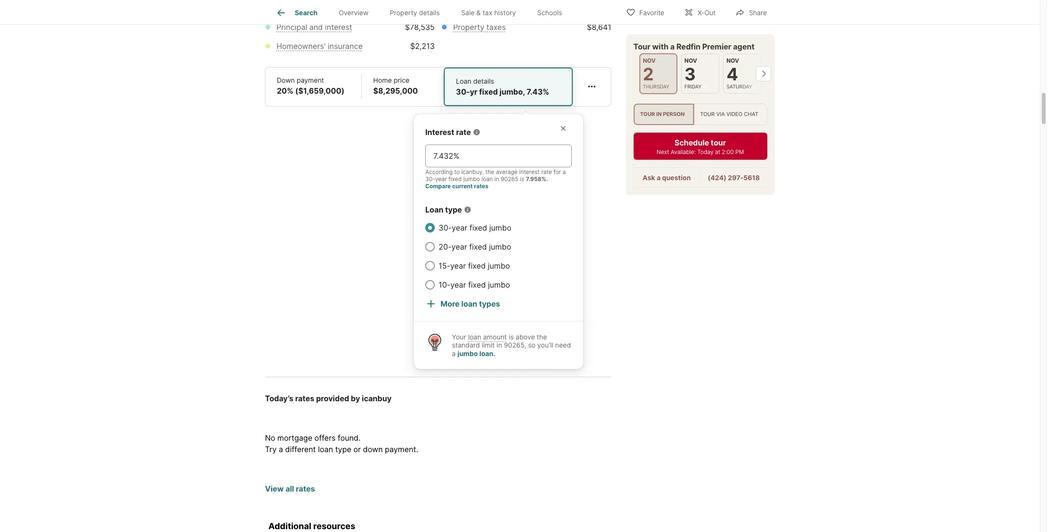 Task type: vqa. For each thing, say whether or not it's contained in the screenshot.
top 10 lists
no



Task type: locate. For each thing, give the bounding box(es) containing it.
90265 left 7.958
[[501, 176, 519, 183]]

0 horizontal spatial rate
[[456, 127, 471, 137]]

in right icanbuy,
[[495, 176, 499, 183]]

interest rate
[[426, 127, 471, 137]]

nov inside the nov 4 saturday
[[727, 57, 740, 64]]

today's rates provided by icanbuy
[[265, 394, 392, 404]]

principal and interest link
[[277, 22, 352, 32]]

2 nov from the left
[[685, 57, 698, 64]]

standard
[[452, 341, 480, 350]]

sale & tax history
[[461, 9, 516, 17]]

nov down agent
[[727, 57, 740, 64]]

rate
[[456, 127, 471, 137], [542, 168, 552, 176]]

0 vertical spatial rates
[[474, 183, 489, 190]]

property down sale at the left top of the page
[[453, 22, 485, 32]]

a down "standard"
[[452, 350, 456, 358]]

rates
[[474, 183, 489, 190], [295, 394, 315, 404], [296, 485, 315, 494]]

year for 10-
[[451, 280, 466, 290]]

0 horizontal spatial property
[[390, 9, 417, 17]]

jumbo up types
[[488, 280, 510, 290]]

in inside according to icanbuy, the average interest rate for a 30-year fixed jumbo loan in 90265 is 7.958 %. compare current rates
[[495, 176, 499, 183]]

jumbo
[[464, 176, 480, 183], [490, 223, 512, 233], [489, 242, 512, 252], [488, 261, 510, 271], [488, 280, 510, 290], [458, 350, 478, 358]]

redfin
[[677, 42, 701, 51]]

property for property taxes
[[453, 22, 485, 32]]

provided
[[316, 394, 349, 404]]

0 vertical spatial is
[[520, 176, 525, 183]]

1 horizontal spatial is
[[520, 176, 525, 183]]

1 horizontal spatial the
[[537, 333, 547, 341]]

year down loan type
[[452, 223, 468, 233]]

view
[[265, 485, 284, 494]]

tour left via
[[701, 111, 715, 118]]

the up you'll
[[537, 333, 547, 341]]

for
[[554, 168, 561, 176]]

loan up 30-year fixed jumbo option
[[426, 205, 444, 215]]

10-
[[439, 280, 451, 290]]

ask a question link
[[643, 174, 692, 182]]

details up $78,535
[[419, 9, 440, 17]]

nov for 4
[[727, 57, 740, 64]]

2 horizontal spatial 30-
[[456, 87, 470, 97]]

down
[[363, 445, 383, 455]]

1 vertical spatial type
[[335, 445, 352, 455]]

share
[[749, 8, 767, 16]]

nov inside nov 2 thursday
[[644, 57, 656, 64]]

year up the 15-year fixed jumbo at the left of page
[[452, 242, 467, 252]]

no mortgage offers found. try a different loan type or down payment.
[[265, 434, 419, 455]]

person
[[664, 111, 685, 118]]

(424) 297-5618
[[709, 174, 761, 182]]

lightbulb icon element
[[426, 333, 452, 358]]

today
[[698, 149, 714, 156]]

interest up insurance
[[325, 22, 352, 32]]

1 vertical spatial rate
[[542, 168, 552, 176]]

0 vertical spatial in
[[657, 111, 662, 118]]

nov down the redfin
[[685, 57, 698, 64]]

0 horizontal spatial details
[[419, 9, 440, 17]]

year for 20-
[[452, 242, 467, 252]]

payment.
[[385, 445, 419, 455]]

type down found.
[[335, 445, 352, 455]]

details inside tab
[[419, 9, 440, 17]]

yr
[[470, 87, 478, 97]]

nov inside the nov 3 friday
[[685, 57, 698, 64]]

ask
[[643, 174, 656, 182]]

tour left person
[[641, 111, 656, 118]]

fixed inside according to icanbuy, the average interest rate for a 30-year fixed jumbo loan in 90265 is 7.958 %. compare current rates
[[449, 176, 462, 183]]

jumbo down 30-year fixed jumbo
[[489, 242, 512, 252]]

1 horizontal spatial loan
[[456, 77, 472, 85]]

loan left average
[[482, 176, 493, 183]]

0 horizontal spatial type
[[335, 445, 352, 455]]

tour left with
[[634, 42, 651, 51]]

loan inside loan details 30-yr fixed jumbo, 7.43%
[[456, 77, 472, 85]]

property inside tab
[[390, 9, 417, 17]]

loan inside no mortgage offers found. try a different loan type or down payment.
[[318, 445, 333, 455]]

0 horizontal spatial loan
[[426, 205, 444, 215]]

ask a question
[[643, 174, 692, 182]]

1 vertical spatial loan
[[426, 205, 444, 215]]

90265 inside according to icanbuy, the average interest rate for a 30-year fixed jumbo loan in 90265 is 7.958 %. compare current rates
[[501, 176, 519, 183]]

0 vertical spatial 90265
[[501, 176, 519, 183]]

loan inside according to icanbuy, the average interest rate for a 30-year fixed jumbo loan in 90265 is 7.958 %. compare current rates
[[482, 176, 493, 183]]

year down 20-
[[451, 261, 466, 271]]

property
[[390, 9, 417, 17], [453, 22, 485, 32]]

a right try
[[279, 445, 283, 455]]

297-
[[729, 174, 744, 182]]

loan amount link
[[468, 333, 507, 341]]

7.958
[[526, 176, 542, 183]]

None button
[[640, 53, 678, 94], [682, 54, 720, 94], [724, 54, 762, 94], [640, 53, 678, 94], [682, 54, 720, 94], [724, 54, 762, 94]]

1 vertical spatial the
[[537, 333, 547, 341]]

overview
[[339, 9, 369, 17]]

year left to
[[435, 176, 447, 183]]

rate left "for"
[[542, 168, 552, 176]]

type inside no mortgage offers found. try a different loan type or down payment.
[[335, 445, 352, 455]]

7.43%
[[527, 87, 550, 97]]

year up more
[[451, 280, 466, 290]]

tour
[[634, 42, 651, 51], [641, 111, 656, 118], [701, 111, 715, 118]]

type down compare current rates link
[[445, 205, 462, 215]]

is left 7.958
[[520, 176, 525, 183]]

5618
[[744, 174, 761, 182]]

tour for tour in person
[[641, 111, 656, 118]]

jumbo right to
[[464, 176, 480, 183]]

property for property details
[[390, 9, 417, 17]]

price
[[394, 76, 410, 84]]

(424) 297-5618 link
[[709, 174, 761, 182]]

30- inside according to icanbuy, the average interest rate for a 30-year fixed jumbo loan in 90265 is 7.958 %. compare current rates
[[426, 176, 435, 183]]

principal and interest
[[277, 22, 352, 32]]

1 horizontal spatial rate
[[542, 168, 552, 176]]

1 vertical spatial property
[[453, 22, 485, 32]]

details inside loan details 30-yr fixed jumbo, 7.43%
[[474, 77, 494, 85]]

0 vertical spatial type
[[445, 205, 462, 215]]

0 horizontal spatial the
[[486, 168, 495, 176]]

thursday
[[644, 84, 670, 90]]

fixed for 10-year fixed jumbo
[[469, 280, 486, 290]]

the
[[486, 168, 495, 176], [537, 333, 547, 341]]

in
[[657, 111, 662, 118], [495, 176, 499, 183], [497, 341, 502, 350]]

rates right "today's"
[[295, 394, 315, 404]]

1 horizontal spatial property
[[453, 22, 485, 32]]

1 nov from the left
[[644, 57, 656, 64]]

next image
[[756, 66, 772, 81]]

no
[[265, 434, 275, 443]]

3 nov from the left
[[727, 57, 740, 64]]

0 vertical spatial loan
[[456, 77, 472, 85]]

a
[[671, 42, 675, 51], [563, 168, 566, 176], [657, 174, 661, 182], [452, 350, 456, 358], [279, 445, 283, 455]]

nov for 2
[[644, 57, 656, 64]]

tooltip
[[414, 107, 761, 370]]

view all rates link
[[265, 485, 315, 494]]

fixed
[[480, 87, 498, 97], [449, 176, 462, 183], [470, 223, 487, 233], [470, 242, 487, 252], [468, 261, 486, 271], [469, 280, 486, 290]]

schools
[[538, 9, 563, 17]]

tour for tour via video chat
[[701, 111, 715, 118]]

none text field inside tooltip
[[434, 150, 564, 162]]

tour in person
[[641, 111, 685, 118]]

1 horizontal spatial 30-
[[439, 223, 452, 233]]

1 vertical spatial details
[[474, 77, 494, 85]]

jumbo loan. link
[[458, 350, 496, 358]]

nov 2 thursday
[[644, 57, 670, 90]]

2 vertical spatial in
[[497, 341, 502, 350]]

1 horizontal spatial details
[[474, 77, 494, 85]]

loan type
[[426, 205, 462, 215]]

1 vertical spatial in
[[495, 176, 499, 183]]

details up yr
[[474, 77, 494, 85]]

nov down with
[[644, 57, 656, 64]]

30- up interest rate
[[456, 87, 470, 97]]

tour for tour with a redfin premier agent
[[634, 42, 651, 51]]

loan up yr
[[456, 77, 472, 85]]

0 vertical spatial the
[[486, 168, 495, 176]]

is up , so you'll need a
[[509, 333, 514, 341]]

details
[[419, 9, 440, 17], [474, 77, 494, 85]]

year for 30-
[[452, 223, 468, 233]]

0 vertical spatial details
[[419, 9, 440, 17]]

with
[[653, 42, 669, 51]]

2 horizontal spatial nov
[[727, 57, 740, 64]]

current
[[452, 183, 473, 190]]

property up $78,535
[[390, 9, 417, 17]]

1 vertical spatial 90265
[[504, 341, 525, 350]]

None text field
[[434, 150, 564, 162]]

a inside according to icanbuy, the average interest rate for a 30-year fixed jumbo loan in 90265 is 7.958 %. compare current rates
[[563, 168, 566, 176]]

jumbo for 20-year fixed jumbo
[[489, 242, 512, 252]]

0 vertical spatial interest
[[325, 22, 352, 32]]

a right "for"
[[563, 168, 566, 176]]

loan right more
[[462, 299, 478, 309]]

rates down icanbuy,
[[474, 183, 489, 190]]

in down amount
[[497, 341, 502, 350]]

agent
[[734, 42, 755, 51]]

saturday
[[727, 84, 753, 90]]

loan.
[[480, 350, 496, 358]]

homeowners'
[[277, 41, 326, 51]]

interest
[[426, 127, 455, 137]]

30- right 30-year fixed jumbo option
[[439, 223, 452, 233]]

friday
[[685, 84, 702, 90]]

1 vertical spatial 30-
[[426, 176, 435, 183]]

loan for loan type
[[426, 205, 444, 215]]

jumbo down 20-year fixed jumbo
[[488, 261, 510, 271]]

2 vertical spatial 30-
[[439, 223, 452, 233]]

question
[[663, 174, 692, 182]]

schools tab
[[527, 1, 573, 24]]

a right ask
[[657, 174, 661, 182]]

is
[[520, 176, 525, 183], [509, 333, 514, 341]]

0 horizontal spatial 30-
[[426, 176, 435, 183]]

%.
[[542, 176, 548, 183]]

jumbo down "standard"
[[458, 350, 478, 358]]

1 horizontal spatial type
[[445, 205, 462, 215]]

jumbo up 20-year fixed jumbo
[[490, 223, 512, 233]]

interest left %.
[[520, 168, 540, 176]]

0 horizontal spatial nov
[[644, 57, 656, 64]]

&
[[477, 9, 481, 17]]

rates right the all
[[296, 485, 315, 494]]

rates inside according to icanbuy, the average interest rate for a 30-year fixed jumbo loan in 90265 is 7.958 %. compare current rates
[[474, 183, 489, 190]]

payment
[[297, 76, 324, 84]]

jumbo for 30-year fixed jumbo
[[490, 223, 512, 233]]

(424)
[[709, 174, 727, 182]]

1 horizontal spatial nov
[[685, 57, 698, 64]]

4
[[727, 64, 739, 85]]

tab list containing search
[[265, 0, 581, 24]]

fixed for 15-year fixed jumbo
[[468, 261, 486, 271]]

0 vertical spatial rate
[[456, 127, 471, 137]]

0 vertical spatial property
[[390, 9, 417, 17]]

in left person
[[657, 111, 662, 118]]

1 vertical spatial interest
[[520, 168, 540, 176]]

0 horizontal spatial is
[[509, 333, 514, 341]]

1 vertical spatial is
[[509, 333, 514, 341]]

tour via video chat
[[701, 111, 759, 118]]

principal
[[277, 22, 307, 32]]

pm
[[736, 149, 745, 156]]

nov 3 friday
[[685, 57, 702, 90]]

loan down offers
[[318, 445, 333, 455]]

tab list
[[265, 0, 581, 24]]

insurance
[[328, 41, 363, 51]]

x-out
[[698, 8, 716, 16]]

details for property details
[[419, 9, 440, 17]]

1 horizontal spatial interest
[[520, 168, 540, 176]]

the left average
[[486, 168, 495, 176]]

search link
[[276, 7, 318, 19]]

30- left to
[[426, 176, 435, 183]]

90265 down above
[[504, 341, 525, 350]]

lightbulb icon image
[[426, 333, 445, 352]]

1 vertical spatial rates
[[295, 394, 315, 404]]

rate right interest
[[456, 127, 471, 137]]

next
[[657, 149, 670, 156]]

0 vertical spatial 30-
[[456, 87, 470, 97]]

list box
[[634, 104, 768, 125]]



Task type: describe. For each thing, give the bounding box(es) containing it.
down
[[277, 76, 295, 84]]

jumbo loan.
[[458, 350, 496, 358]]

out
[[705, 8, 716, 16]]

homeowners' insurance
[[277, 41, 363, 51]]

jumbo,
[[500, 87, 525, 97]]

loan for loan details 30-yr fixed jumbo, 7.43%
[[456, 77, 472, 85]]

view all rates
[[265, 485, 315, 494]]

2
[[644, 64, 654, 85]]

mortgage
[[278, 434, 313, 443]]

is inside according to icanbuy, the average interest rate for a 30-year fixed jumbo loan in 90265 is 7.958 %. compare current rates
[[520, 176, 525, 183]]

overview tab
[[328, 1, 379, 24]]

2 vertical spatial rates
[[296, 485, 315, 494]]

30-year fixed jumbo radio
[[426, 223, 435, 233]]

, so you'll need a
[[452, 341, 571, 358]]

your
[[452, 333, 466, 341]]

10-year fixed jumbo radio
[[426, 280, 435, 290]]

the inside according to icanbuy, the average interest rate for a 30-year fixed jumbo loan in 90265 is 7.958 %. compare current rates
[[486, 168, 495, 176]]

sale & tax history tab
[[451, 1, 527, 24]]

the inside is above the standard limit in
[[537, 333, 547, 341]]

by
[[351, 394, 360, 404]]

icanbuy,
[[462, 168, 484, 176]]

property details
[[390, 9, 440, 17]]

compare
[[426, 183, 451, 190]]

a inside , so you'll need a
[[452, 350, 456, 358]]

additional
[[269, 522, 312, 532]]

premier
[[703, 42, 732, 51]]

loan up "standard"
[[468, 333, 482, 341]]

homeowners' insurance link
[[277, 41, 363, 51]]

tour
[[711, 138, 727, 148]]

jumbo for 10-year fixed jumbo
[[488, 280, 510, 290]]

taxes
[[487, 22, 506, 32]]

interest inside according to icanbuy, the average interest rate for a 30-year fixed jumbo loan in 90265 is 7.958 %. compare current rates
[[520, 168, 540, 176]]

limit
[[482, 341, 495, 350]]

amount
[[483, 333, 507, 341]]

$2,213
[[410, 41, 435, 51]]

more loan types
[[441, 299, 500, 309]]

details for loan details 30-yr fixed jumbo, 7.43%
[[474, 77, 494, 85]]

list box containing tour in person
[[634, 104, 768, 125]]

video
[[727, 111, 743, 118]]

jumbo for 15-year fixed jumbo
[[488, 261, 510, 271]]

home price $8,295,000
[[374, 76, 418, 96]]

chat
[[745, 111, 759, 118]]

tour with a redfin premier agent
[[634, 42, 755, 51]]

a inside no mortgage offers found. try a different loan type or down payment.
[[279, 445, 283, 455]]

20-year fixed jumbo
[[439, 242, 512, 252]]

10-year fixed jumbo
[[439, 280, 510, 290]]

30- inside loan details 30-yr fixed jumbo, 7.43%
[[456, 87, 470, 97]]

rate inside according to icanbuy, the average interest rate for a 30-year fixed jumbo loan in 90265 is 7.958 %. compare current rates
[[542, 168, 552, 176]]

property details tab
[[379, 1, 451, 24]]

$8,641
[[587, 22, 612, 32]]

so
[[528, 341, 536, 350]]

compare current rates link
[[426, 183, 489, 190]]

fixed inside loan details 30-yr fixed jumbo, 7.43%
[[480, 87, 498, 97]]

15-year fixed jumbo
[[439, 261, 510, 271]]

15-year fixed jumbo radio
[[426, 261, 435, 271]]

all
[[286, 485, 294, 494]]

available:
[[671, 149, 696, 156]]

above
[[516, 333, 535, 341]]

20-
[[439, 242, 452, 252]]

$78,535
[[405, 22, 435, 32]]

in inside is above the standard limit in
[[497, 341, 502, 350]]

fixed for 20-year fixed jumbo
[[470, 242, 487, 252]]

tooltip containing interest rate
[[414, 107, 761, 370]]

today's
[[265, 394, 294, 404]]

need
[[556, 341, 571, 350]]

30-year fixed jumbo
[[439, 223, 512, 233]]

nov for 3
[[685, 57, 698, 64]]

property taxes
[[453, 22, 506, 32]]

jumbo inside according to icanbuy, the average interest rate for a 30-year fixed jumbo loan in 90265 is 7.958 %. compare current rates
[[464, 176, 480, 183]]

($1,659,000)
[[295, 86, 345, 96]]

share button
[[728, 2, 775, 22]]

more
[[441, 299, 460, 309]]

is inside is above the standard limit in
[[509, 333, 514, 341]]

resources
[[313, 522, 356, 532]]

at
[[716, 149, 721, 156]]

schedule tour next available: today at 2:00 pm
[[657, 138, 745, 156]]

is above the standard limit in
[[452, 333, 547, 350]]

try
[[265, 445, 277, 455]]

$8,295,000
[[374, 86, 418, 96]]

additional resources
[[269, 522, 356, 532]]

x-out button
[[677, 2, 724, 22]]

home
[[374, 76, 392, 84]]

fixed for 30-year fixed jumbo
[[470, 223, 487, 233]]

,
[[525, 341, 527, 350]]

3
[[685, 64, 696, 85]]

20-year fixed jumbo radio
[[426, 242, 435, 252]]

types
[[479, 299, 500, 309]]

different
[[285, 445, 316, 455]]

a right with
[[671, 42, 675, 51]]

0 horizontal spatial interest
[[325, 22, 352, 32]]

your loan amount
[[452, 333, 507, 341]]

year for 15-
[[451, 261, 466, 271]]

down payment 20% ($1,659,000)
[[277, 76, 345, 96]]

according to icanbuy, the average interest rate for a 30-year fixed jumbo loan in 90265 is 7.958 %. compare current rates
[[426, 168, 566, 190]]

and
[[310, 22, 323, 32]]

according
[[426, 168, 453, 176]]

average
[[496, 168, 518, 176]]

via
[[717, 111, 726, 118]]

loan details 30-yr fixed jumbo, 7.43%
[[456, 77, 550, 97]]

search
[[295, 9, 318, 17]]

2:00
[[722, 149, 734, 156]]

year inside according to icanbuy, the average interest rate for a 30-year fixed jumbo loan in 90265 is 7.958 %. compare current rates
[[435, 176, 447, 183]]

icanbuy
[[362, 394, 392, 404]]



